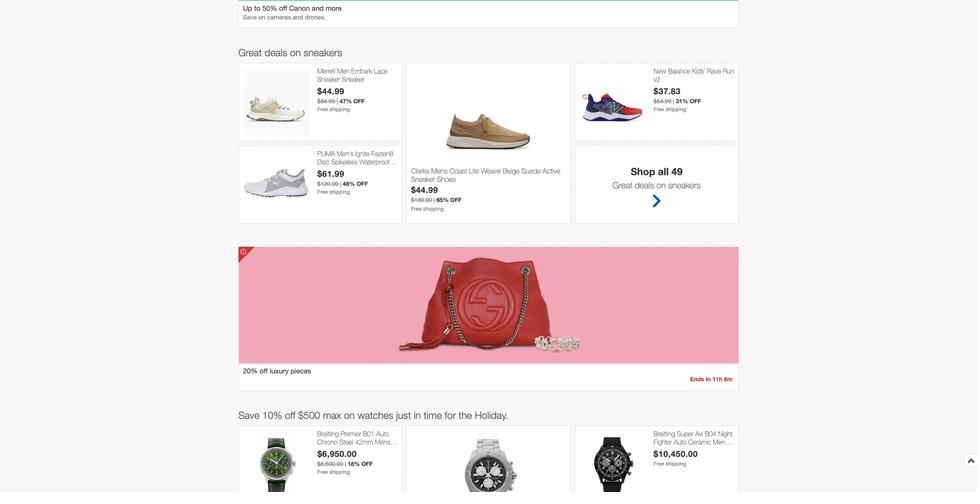 Task type: locate. For each thing, give the bounding box(es) containing it.
on right the 'max'
[[344, 410, 355, 422]]

| inside clarks mens coast lite weave beige suede active sneaker shoes $44.99 $130.00 | 65% off free shipping
[[434, 197, 435, 203]]

$54.99
[[654, 98, 671, 105]]

0 vertical spatial $44.99
[[317, 86, 344, 96]]

rave
[[707, 68, 721, 75]]

1 horizontal spatial watch
[[654, 447, 671, 454]]

0 horizontal spatial great
[[238, 47, 262, 58]]

0 horizontal spatial deals
[[265, 47, 287, 58]]

and up drones.
[[312, 4, 324, 13]]

free
[[317, 106, 328, 112], [654, 106, 664, 112], [317, 189, 328, 195], [411, 206, 422, 212], [654, 461, 664, 467], [317, 469, 328, 475]]

new balance kids' rave run v2 link
[[654, 68, 734, 83]]

0 vertical spatial deals
[[265, 47, 287, 58]]

auto down super
[[674, 439, 686, 446]]

watch inside breitling premier b01 auto chrono steel 42mm mens watch ab0118221l1p2
[[317, 447, 335, 454]]

0 horizontal spatial breitling
[[317, 431, 339, 438]]

sneakers up "merrell"
[[304, 47, 342, 58]]

merrell men embark lace sneaker sneaker link
[[317, 68, 398, 83]]

| left 65%
[[434, 197, 435, 203]]

shipping down 47%
[[329, 106, 350, 112]]

ab0118221l1p2
[[337, 447, 385, 454]]

1 horizontal spatial deals
[[635, 180, 654, 190]]

0 horizontal spatial sneakers
[[304, 47, 342, 58]]

1 horizontal spatial breitling
[[654, 431, 675, 438]]

42mm
[[355, 439, 373, 446]]

off inside the $6,950.00 $8,500.00 | 18% off free shipping
[[361, 461, 373, 468]]

disc
[[317, 158, 330, 166]]

20% off luxury pieces
[[243, 367, 311, 376]]

1 breitling from the left
[[317, 431, 339, 438]]

2 breitling from the left
[[654, 431, 675, 438]]

off right 47%
[[353, 98, 365, 105]]

$61.99 $120.00 | 48% off free shipping
[[317, 169, 368, 195]]

shipping down $8,500.00
[[329, 469, 350, 475]]

off right 18%
[[361, 461, 373, 468]]

save inside up to 50% off canon and more save on cameras and drones.
[[243, 14, 257, 21]]

shipping inside the $6,950.00 $8,500.00 | 18% off free shipping
[[329, 469, 350, 475]]

breitling inside breitling super avi b04 night fighter auto ceramic mens watch sb04451a1b1x1
[[654, 431, 675, 438]]

off inside new balance kids' rave run v2 $37.83 $54.99 | 31% off free shipping
[[690, 98, 701, 105]]

| left the 31%
[[673, 98, 674, 105]]

cameras
[[267, 14, 291, 21]]

| left the 48% at the left top of the page
[[340, 181, 341, 187]]

$44.99 up $84.99
[[317, 86, 344, 96]]

mens right '42mm'
[[375, 439, 390, 446]]

shipping down the 31%
[[666, 106, 686, 112]]

great
[[238, 47, 262, 58], [613, 180, 633, 190]]

breitling
[[317, 431, 339, 438], [654, 431, 675, 438]]

2 horizontal spatial mens
[[713, 439, 729, 446]]

spikeless
[[331, 158, 358, 166]]

in
[[706, 376, 711, 383]]

0 horizontal spatial watch
[[317, 447, 335, 454]]

1 horizontal spatial auto
[[674, 439, 686, 446]]

shipping inside clarks mens coast lite weave beige suede active sneaker shoes $44.99 $130.00 | 65% off free shipping
[[423, 206, 444, 212]]

0 vertical spatial save
[[243, 14, 257, 21]]

clarks mens coast lite weave beige suede active sneaker shoes $44.99 $130.00 | 65% off free shipping
[[411, 167, 560, 212]]

night
[[718, 431, 733, 438]]

shop
[[631, 166, 655, 178]]

| inside merrell men embark lace sneaker sneaker $44.99 $84.99 | 47% off free shipping
[[337, 98, 338, 105]]

1 horizontal spatial $44.99
[[411, 185, 438, 195]]

mens up 'shoes'
[[431, 167, 448, 175]]

drones.
[[305, 14, 326, 21]]

free down $130.00
[[411, 206, 422, 212]]

0 vertical spatial and
[[312, 4, 324, 13]]

save down the up
[[243, 14, 257, 21]]

breitling for $10,450.00
[[654, 431, 675, 438]]

$10,450.00 free shipping
[[654, 449, 698, 467]]

new
[[654, 68, 666, 75]]

ends in 11h 6m
[[690, 376, 733, 383]]

time
[[424, 410, 442, 422]]

weave
[[481, 167, 501, 175]]

shipping inside the $10,450.00 free shipping
[[666, 461, 686, 467]]

breitling for $6,950.00
[[317, 431, 339, 438]]

save left 10%
[[238, 410, 260, 422]]

kids'
[[692, 68, 706, 75]]

mens
[[431, 167, 448, 175], [375, 439, 390, 446], [713, 439, 729, 446]]

off right 10%
[[285, 410, 295, 422]]

puma men's ignite fasten8 disc spikeless waterproof golf shoe new
[[317, 150, 393, 174]]

deals down 'cameras'
[[265, 47, 287, 58]]

b01
[[363, 431, 375, 438]]

great inside shop all 49 great deals on sneakers
[[613, 180, 633, 190]]

breitling inside breitling premier b01 auto chrono steel 42mm mens watch ab0118221l1p2
[[317, 431, 339, 438]]

auto right b01
[[376, 431, 389, 438]]

ends
[[690, 376, 704, 383]]

| inside the $61.99 $120.00 | 48% off free shipping
[[340, 181, 341, 187]]

1 vertical spatial deals
[[635, 180, 654, 190]]

clarks
[[411, 167, 429, 175]]

2 watch from the left
[[654, 447, 671, 454]]

breitling up fighter
[[654, 431, 675, 438]]

free down $84.99
[[317, 106, 328, 112]]

1 vertical spatial auto
[[674, 439, 686, 446]]

puma men's ignite fasten8 disc spikeless waterproof golf shoe new link
[[317, 150, 398, 174]]

10%
[[262, 410, 282, 422]]

0 horizontal spatial mens
[[375, 439, 390, 446]]

for
[[445, 410, 456, 422]]

1 watch from the left
[[317, 447, 335, 454]]

|
[[337, 98, 338, 105], [673, 98, 674, 105], [340, 181, 341, 187], [434, 197, 435, 203], [345, 461, 346, 468]]

free inside the $6,950.00 $8,500.00 | 18% off free shipping
[[317, 469, 328, 475]]

shipping down $10,450.00
[[666, 461, 686, 467]]

merrell
[[317, 68, 335, 75]]

chrono
[[317, 439, 338, 446]]

0 vertical spatial sneakers
[[304, 47, 342, 58]]

free inside the $61.99 $120.00 | 48% off free shipping
[[317, 189, 328, 195]]

up
[[243, 4, 252, 13]]

| left 18%
[[345, 461, 346, 468]]

off up 'cameras'
[[279, 4, 287, 13]]

20%
[[243, 367, 258, 376]]

1 horizontal spatial sneakers
[[668, 180, 701, 190]]

to
[[254, 4, 260, 13]]

mens down night at the right
[[713, 439, 729, 446]]

luxury
[[270, 367, 289, 376]]

1 vertical spatial great
[[613, 180, 633, 190]]

$500
[[298, 410, 320, 422]]

0 horizontal spatial auto
[[376, 431, 389, 438]]

all
[[658, 166, 669, 178]]

max
[[323, 410, 341, 422]]

free down $120.00 on the top of page
[[317, 189, 328, 195]]

shop all 49 great deals on sneakers
[[613, 166, 701, 190]]

off right 65%
[[450, 196, 462, 203]]

31%
[[676, 98, 688, 105]]

clarks mens coast lite weave beige suede active sneaker shoes link
[[411, 167, 566, 185]]

| left 47%
[[337, 98, 338, 105]]

1 horizontal spatial great
[[613, 180, 633, 190]]

free inside clarks mens coast lite weave beige suede active sneaker shoes $44.99 $130.00 | 65% off free shipping
[[411, 206, 422, 212]]

sneaker down embark
[[342, 76, 364, 83]]

shipping down 65%
[[423, 206, 444, 212]]

in
[[414, 410, 421, 422]]

free down $8,500.00
[[317, 469, 328, 475]]

1 horizontal spatial mens
[[431, 167, 448, 175]]

sneaker
[[317, 76, 340, 83], [342, 76, 364, 83], [411, 175, 435, 184]]

watch down chrono
[[317, 447, 335, 454]]

sneakers
[[304, 47, 342, 58], [668, 180, 701, 190]]

merrell men embark lace sneaker sneaker $44.99 $84.99 | 47% off free shipping
[[317, 68, 388, 112]]

0 vertical spatial auto
[[376, 431, 389, 438]]

new balance kids' rave run v2 $37.83 $54.99 | 31% off free shipping
[[654, 68, 734, 112]]

2 horizontal spatial sneaker
[[411, 175, 435, 184]]

1 vertical spatial $44.99
[[411, 185, 438, 195]]

1 horizontal spatial and
[[312, 4, 324, 13]]

on
[[258, 14, 265, 21], [290, 47, 301, 58], [657, 180, 666, 190], [344, 410, 355, 422]]

active
[[543, 167, 560, 175]]

deals down 'shop'
[[635, 180, 654, 190]]

and
[[312, 4, 324, 13], [293, 14, 303, 21]]

free down $54.99
[[654, 106, 664, 112]]

0 horizontal spatial $44.99
[[317, 86, 344, 96]]

$44.99 inside merrell men embark lace sneaker sneaker $44.99 $84.99 | 47% off free shipping
[[317, 86, 344, 96]]

sneaker down "merrell"
[[317, 76, 340, 83]]

breitling up chrono
[[317, 431, 339, 438]]

off right the 48% at the left top of the page
[[357, 180, 368, 187]]

embark
[[351, 68, 372, 75]]

sneakers down 49
[[668, 180, 701, 190]]

mens inside breitling super avi b04 night fighter auto ceramic mens watch sb04451a1b1x1
[[713, 439, 729, 446]]

$130.00
[[411, 197, 432, 203]]

off right the 31%
[[690, 98, 701, 105]]

men
[[337, 68, 350, 75]]

shipping inside new balance kids' rave run v2 $37.83 $54.99 | 31% off free shipping
[[666, 106, 686, 112]]

and down canon
[[293, 14, 303, 21]]

free down $10,450.00
[[654, 461, 664, 467]]

0 vertical spatial great
[[238, 47, 262, 58]]

shipping down the 48% at the left top of the page
[[329, 189, 350, 195]]

deals
[[265, 47, 287, 58], [635, 180, 654, 190]]

1 vertical spatial and
[[293, 14, 303, 21]]

1 vertical spatial sneakers
[[668, 180, 701, 190]]

on down all
[[657, 180, 666, 190]]

watch down fighter
[[654, 447, 671, 454]]

on down to
[[258, 14, 265, 21]]

0 horizontal spatial sneaker
[[317, 76, 340, 83]]

watch
[[317, 447, 335, 454], [654, 447, 671, 454]]

sneaker down clarks
[[411, 175, 435, 184]]

$44.99 up $130.00
[[411, 185, 438, 195]]

off
[[279, 4, 287, 13], [353, 98, 365, 105], [690, 98, 701, 105], [357, 180, 368, 187], [450, 196, 462, 203], [260, 367, 268, 376], [285, 410, 295, 422], [361, 461, 373, 468]]



Task type: describe. For each thing, give the bounding box(es) containing it.
$6,950.00
[[317, 449, 357, 459]]

$6,950.00 $8,500.00 | 18% off free shipping
[[317, 449, 373, 475]]

breitling premier b01 auto chrono steel 42mm mens watch ab0118221l1p2 link
[[317, 431, 398, 454]]

shoes
[[437, 175, 456, 184]]

free inside merrell men embark lace sneaker sneaker $44.99 $84.99 | 47% off free shipping
[[317, 106, 328, 112]]

18%
[[348, 461, 360, 468]]

fasten8
[[372, 150, 393, 158]]

coast
[[450, 167, 467, 175]]

the
[[459, 410, 472, 422]]

puma
[[317, 150, 335, 158]]

ceramic
[[688, 439, 711, 446]]

on down 'cameras'
[[290, 47, 301, 58]]

beige
[[503, 167, 520, 175]]

shipping inside merrell men embark lace sneaker sneaker $44.99 $84.99 | 47% off free shipping
[[329, 106, 350, 112]]

| inside new balance kids' rave run v2 $37.83 $54.99 | 31% off free shipping
[[673, 98, 674, 105]]

free inside the $10,450.00 free shipping
[[654, 461, 664, 467]]

deals inside shop all 49 great deals on sneakers
[[635, 180, 654, 190]]

$8,500.00
[[317, 461, 343, 468]]

breitling super avi b04 night fighter auto ceramic mens watch sb04451a1b1x1
[[654, 431, 733, 454]]

1 horizontal spatial sneaker
[[342, 76, 364, 83]]

run
[[723, 68, 734, 75]]

off inside clarks mens coast lite weave beige suede active sneaker shoes $44.99 $130.00 | 65% off free shipping
[[450, 196, 462, 203]]

more
[[326, 4, 342, 13]]

sneaker inside clarks mens coast lite weave beige suede active sneaker shoes $44.99 $130.00 | 65% off free shipping
[[411, 175, 435, 184]]

men's
[[337, 150, 354, 158]]

ignite
[[355, 150, 370, 158]]

golf
[[317, 166, 329, 174]]

11h
[[713, 376, 722, 383]]

shipping inside the $61.99 $120.00 | 48% off free shipping
[[329, 189, 350, 195]]

off right 20%
[[260, 367, 268, 376]]

off inside merrell men embark lace sneaker sneaker $44.99 $84.99 | 47% off free shipping
[[353, 98, 365, 105]]

lite
[[469, 167, 479, 175]]

| inside the $6,950.00 $8,500.00 | 18% off free shipping
[[345, 461, 346, 468]]

lace
[[374, 68, 388, 75]]

65%
[[437, 196, 449, 203]]

watches
[[358, 410, 393, 422]]

$84.99
[[317, 98, 335, 105]]

suede
[[522, 167, 541, 175]]

premier
[[341, 431, 361, 438]]

up to 50% off canon and more save on cameras and drones.
[[243, 4, 342, 21]]

1 vertical spatial save
[[238, 410, 260, 422]]

sb04451a1b1x1
[[673, 447, 723, 454]]

auto inside breitling super avi b04 night fighter auto ceramic mens watch sb04451a1b1x1
[[674, 439, 686, 446]]

pieces
[[291, 367, 311, 376]]

breitling premier b01 auto chrono steel 42mm mens watch ab0118221l1p2
[[317, 431, 390, 454]]

6m
[[724, 376, 733, 383]]

on inside shop all 49 great deals on sneakers
[[657, 180, 666, 190]]

on inside up to 50% off canon and more save on cameras and drones.
[[258, 14, 265, 21]]

save 10% off $500 max on watches just in time for the holiday.
[[238, 410, 508, 422]]

breitling super avi b04 night fighter auto ceramic mens watch sb04451a1b1x1 link
[[654, 431, 734, 454]]

waterproof
[[359, 158, 390, 166]]

fighter
[[654, 439, 672, 446]]

super
[[677, 431, 694, 438]]

mens inside breitling premier b01 auto chrono steel 42mm mens watch ab0118221l1p2
[[375, 439, 390, 446]]

0 horizontal spatial and
[[293, 14, 303, 21]]

canon
[[289, 4, 310, 13]]

shoe
[[330, 166, 345, 174]]

off inside up to 50% off canon and more save on cameras and drones.
[[279, 4, 287, 13]]

free inside new balance kids' rave run v2 $37.83 $54.99 | 31% off free shipping
[[654, 106, 664, 112]]

watch inside breitling super avi b04 night fighter auto ceramic mens watch sb04451a1b1x1
[[654, 447, 671, 454]]

$120.00
[[317, 181, 338, 187]]

b04
[[705, 431, 717, 438]]

off inside the $61.99 $120.00 | 48% off free shipping
[[357, 180, 368, 187]]

just
[[396, 410, 411, 422]]

balance
[[668, 68, 690, 75]]

$10,450.00
[[654, 449, 698, 459]]

auto inside breitling premier b01 auto chrono steel 42mm mens watch ab0118221l1p2
[[376, 431, 389, 438]]

holiday.
[[475, 410, 508, 422]]

47%
[[340, 98, 352, 105]]

steel
[[340, 439, 353, 446]]

$61.99
[[317, 169, 344, 179]]

avi
[[695, 431, 703, 438]]

mens inside clarks mens coast lite weave beige suede active sneaker shoes $44.99 $130.00 | 65% off free shipping
[[431, 167, 448, 175]]

great deals on sneakers
[[238, 47, 342, 58]]

$44.99 inside clarks mens coast lite weave beige suede active sneaker shoes $44.99 $130.00 | 65% off free shipping
[[411, 185, 438, 195]]

v2
[[654, 76, 660, 83]]

49
[[672, 166, 683, 178]]

50%
[[262, 4, 277, 13]]

48%
[[343, 180, 355, 187]]

new
[[347, 166, 361, 174]]

$37.83
[[654, 86, 681, 96]]

sneakers inside shop all 49 great deals on sneakers
[[668, 180, 701, 190]]



Task type: vqa. For each thing, say whether or not it's contained in the screenshot.
Collectibles & Art collectibles
no



